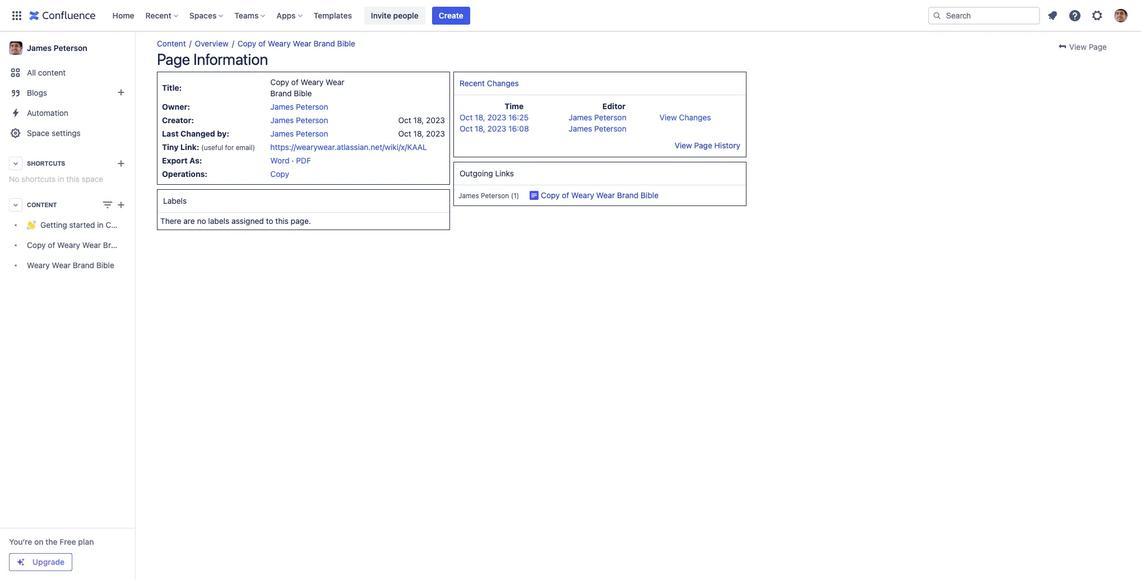 Task type: describe. For each thing, give the bounding box(es) containing it.
view changes link
[[660, 113, 711, 122]]

this inside space element
[[66, 174, 79, 184]]

0 horizontal spatial copy of weary wear brand bible link
[[4, 235, 145, 256]]

to
[[266, 216, 273, 226]]

oct 18, 2023 16:25 link
[[460, 113, 529, 122]]

templates
[[314, 10, 352, 20]]

teams
[[235, 10, 259, 20]]

templates link
[[310, 6, 355, 24]]

view changes
[[660, 113, 711, 122]]

add shortcut image
[[114, 157, 128, 170]]

oct 18, 2023 for creator:
[[398, 115, 445, 125]]

2 horizontal spatial copy of weary wear brand bible link
[[541, 191, 659, 200]]

space settings
[[27, 128, 81, 138]]

view page history
[[675, 141, 741, 150]]

as:
[[190, 156, 202, 165]]

16:25
[[509, 113, 529, 122]]

word link
[[270, 156, 290, 165]]

recent button
[[142, 6, 183, 24]]

spaces
[[189, 10, 217, 20]]

by:
[[217, 129, 229, 138]]

create a page image
[[114, 198, 128, 212]]

free
[[60, 538, 76, 547]]

shortcuts button
[[4, 154, 130, 174]]

page for view page history
[[694, 141, 713, 150]]

the
[[46, 538, 58, 547]]

change view image
[[101, 198, 114, 212]]

getting started in confluence
[[40, 221, 147, 230]]

16:08
[[509, 124, 529, 133]]

plan
[[78, 538, 94, 547]]

there are no labels assigned to this page.
[[160, 216, 311, 226]]

pdf
[[296, 156, 311, 165]]

view for view page
[[1070, 42, 1087, 52]]

space
[[82, 174, 103, 184]]

you're
[[9, 538, 32, 547]]

last changed by:
[[162, 129, 229, 138]]

labels
[[208, 216, 229, 226]]

labels
[[163, 196, 187, 206]]

premium image
[[16, 558, 25, 567]]

on
[[34, 538, 43, 547]]

changed
[[181, 129, 215, 138]]

settings
[[52, 128, 81, 138]]

tiny
[[162, 142, 179, 152]]

getting started in confluence link
[[4, 215, 147, 235]]

oct 18, 2023 16:08
[[460, 124, 529, 133]]

last
[[162, 129, 179, 138]]

apps
[[277, 10, 296, 20]]

are
[[183, 216, 195, 226]]

space
[[27, 128, 49, 138]]

banner containing home
[[0, 0, 1142, 31]]

recent changes
[[460, 78, 519, 88]]

outgoing
[[460, 169, 493, 178]]

all content
[[27, 68, 66, 77]]

time
[[505, 101, 524, 111]]

home
[[112, 10, 134, 20]]

space settings link
[[4, 123, 130, 144]]

export as:
[[162, 156, 202, 165]]

content inside content dropdown button
[[27, 202, 57, 209]]

settings icon image
[[1091, 9, 1105, 22]]

create a blog image
[[114, 86, 128, 99]]

editor
[[603, 101, 626, 111]]

1 horizontal spatial copy of weary wear brand bible link
[[238, 39, 355, 48]]

collapse sidebar image
[[122, 37, 147, 59]]

weary wear brand bible
[[27, 261, 114, 270]]

operations:
[[162, 169, 208, 179]]

changes for recent changes
[[487, 78, 519, 88]]

your profile and preferences image
[[1115, 9, 1128, 22]]

content link
[[157, 39, 186, 48]]

upgrade
[[32, 558, 65, 567]]

help icon image
[[1069, 9, 1082, 22]]

view page
[[1068, 42, 1107, 52]]

oct 18, 2023 for last changed by:
[[398, 129, 445, 138]]

weary inside weary wear brand bible link
[[27, 261, 50, 270]]

word · pdf
[[270, 156, 311, 165]]

automation link
[[4, 103, 130, 123]]

oct 18, 2023 16:25
[[460, 113, 529, 122]]

content
[[38, 68, 66, 77]]

weary wear brand bible link
[[4, 256, 130, 276]]

1 horizontal spatial this
[[275, 216, 289, 226]]

blogs
[[27, 88, 47, 98]]

oct 18, 2023 16:08 link
[[460, 124, 529, 133]]

recent changes link
[[460, 78, 519, 88]]

copy of weary wear brand bible inside space element
[[27, 241, 145, 250]]

shortcuts
[[27, 160, 65, 167]]

assigned
[[232, 216, 264, 226]]

no shortcuts in this space
[[9, 174, 103, 184]]

small image
[[1059, 42, 1068, 51]]

email)
[[236, 144, 255, 152]]

create link
[[432, 6, 470, 24]]

overview link
[[195, 39, 229, 48]]

create
[[439, 10, 464, 20]]

in for shortcuts
[[58, 174, 64, 184]]



Task type: vqa. For each thing, say whether or not it's contained in the screenshot.
the View Changes
yes



Task type: locate. For each thing, give the bounding box(es) containing it.
changes up view page history link at the right top of page
[[679, 113, 711, 122]]

view down view changes at top right
[[675, 141, 692, 150]]

teams button
[[231, 6, 270, 24]]

1 vertical spatial recent
[[460, 78, 485, 88]]

pdf link
[[296, 156, 311, 165]]

page left history
[[694, 141, 713, 150]]

view for view page history
[[675, 141, 692, 150]]

0 horizontal spatial changes
[[487, 78, 519, 88]]

no
[[197, 216, 206, 226]]

james inside space element
[[27, 43, 52, 53]]

export
[[162, 156, 188, 165]]

2 vertical spatial copy of weary wear brand bible link
[[4, 235, 145, 256]]

appswitcher icon image
[[10, 9, 24, 22]]

changes
[[487, 78, 519, 88], [679, 113, 711, 122]]

0 horizontal spatial content
[[27, 202, 57, 209]]

2 horizontal spatial page
[[1089, 42, 1107, 52]]

in down shortcuts dropdown button
[[58, 174, 64, 184]]

page down settings icon
[[1089, 42, 1107, 52]]

peterson
[[54, 43, 87, 53], [296, 102, 328, 112], [595, 113, 627, 122], [296, 115, 328, 125], [595, 124, 627, 133], [296, 129, 328, 138], [481, 192, 509, 200]]

space element
[[0, 31, 147, 581]]

outgoing links
[[460, 169, 514, 178]]

1 vertical spatial copy of weary wear brand bible link
[[541, 191, 659, 200]]

banner
[[0, 0, 1142, 31]]

upgrade button
[[10, 554, 72, 571]]

title:
[[162, 83, 182, 93]]

recent inside dropdown button
[[146, 10, 171, 20]]

1 horizontal spatial recent
[[460, 78, 485, 88]]

notification icon image
[[1046, 9, 1060, 22]]

view inside view page link
[[1070, 42, 1087, 52]]

1 vertical spatial in
[[97, 221, 104, 230]]

brand
[[314, 39, 335, 48], [270, 89, 292, 98], [617, 191, 639, 200], [103, 241, 125, 250], [73, 261, 94, 270]]

recent up the oct 18, 2023 16:25 link
[[460, 78, 485, 88]]

0 horizontal spatial in
[[58, 174, 64, 184]]

of inside space element
[[48, 241, 55, 250]]

changes up 'time'
[[487, 78, 519, 88]]

all content link
[[4, 63, 130, 83]]

0 horizontal spatial this
[[66, 174, 79, 184]]

copy link
[[270, 169, 289, 179]]

view
[[1070, 42, 1087, 52], [660, 113, 677, 122], [675, 141, 692, 150]]

invite people
[[371, 10, 419, 20]]

1 vertical spatial content
[[27, 202, 57, 209]]

link:
[[180, 142, 199, 152]]

page.
[[291, 216, 311, 226]]

search image
[[933, 11, 942, 20]]

view for view changes
[[660, 113, 677, 122]]

spaces button
[[186, 6, 228, 24]]

content up getting
[[27, 202, 57, 209]]

0 horizontal spatial recent
[[146, 10, 171, 20]]

this right the to
[[275, 216, 289, 226]]

no
[[9, 174, 19, 184]]

apps button
[[273, 6, 307, 24]]

1 horizontal spatial in
[[97, 221, 104, 230]]

(1)
[[511, 192, 519, 200]]

0 horizontal spatial page
[[157, 50, 190, 68]]

page for view page
[[1089, 42, 1107, 52]]

recent for recent changes
[[460, 78, 485, 88]]

of
[[258, 39, 266, 48], [291, 77, 299, 87], [562, 191, 569, 200], [48, 241, 55, 250]]

2 oct 18, 2023 from the top
[[398, 129, 445, 138]]

·
[[292, 156, 294, 165]]

2 vertical spatial view
[[675, 141, 692, 150]]

creator:
[[162, 115, 194, 125]]

page down content link
[[157, 50, 190, 68]]

overview
[[195, 39, 229, 48]]

in inside getting started in confluence link
[[97, 221, 104, 230]]

1 vertical spatial changes
[[679, 113, 711, 122]]

automation
[[27, 108, 68, 118]]

home link
[[109, 6, 138, 24]]

0 vertical spatial changes
[[487, 78, 519, 88]]

1 horizontal spatial page
[[694, 141, 713, 150]]

there
[[160, 216, 181, 226]]

tree containing getting started in confluence
[[4, 215, 147, 276]]

Search field
[[928, 6, 1041, 24]]

0 vertical spatial in
[[58, 174, 64, 184]]

changes for view changes
[[679, 113, 711, 122]]

https://wearywear.atlassian.net/wiki/x/kaal
[[270, 142, 427, 152]]

https://wearywear.atlassian.net/wiki/x/kaal link
[[270, 142, 427, 152]]

james
[[27, 43, 52, 53], [270, 102, 294, 112], [569, 113, 592, 122], [270, 115, 294, 125], [569, 124, 592, 133], [270, 129, 294, 138], [459, 192, 479, 200]]

links
[[495, 169, 514, 178]]

james peterson link
[[4, 37, 130, 59], [270, 102, 328, 112], [569, 113, 627, 122], [270, 115, 328, 125], [569, 124, 627, 133], [270, 129, 328, 138]]

0 vertical spatial this
[[66, 174, 79, 184]]

tree
[[4, 215, 147, 276]]

0 vertical spatial view
[[1070, 42, 1087, 52]]

invite
[[371, 10, 391, 20]]

in right started at the left of the page
[[97, 221, 104, 230]]

page
[[1089, 42, 1107, 52], [157, 50, 190, 68], [694, 141, 713, 150]]

copy inside space element
[[27, 241, 46, 250]]

0 vertical spatial copy of weary wear brand bible link
[[238, 39, 355, 48]]

all
[[27, 68, 36, 77]]

oct 18, 2023
[[398, 115, 445, 125], [398, 129, 445, 138]]

0 vertical spatial content
[[157, 39, 186, 48]]

(useful
[[201, 144, 223, 152]]

1 vertical spatial oct 18, 2023
[[398, 129, 445, 138]]

0 vertical spatial recent
[[146, 10, 171, 20]]

view right small 'image'
[[1070, 42, 1087, 52]]

in
[[58, 174, 64, 184], [97, 221, 104, 230]]

1 oct 18, 2023 from the top
[[398, 115, 445, 125]]

view page link
[[1052, 39, 1113, 56]]

peterson inside space element
[[54, 43, 87, 53]]

content
[[157, 39, 186, 48], [27, 202, 57, 209]]

1 vertical spatial view
[[660, 113, 677, 122]]

content button
[[4, 195, 130, 215]]

page inside view page link
[[1089, 42, 1107, 52]]

confluence image
[[29, 9, 96, 22], [29, 9, 96, 22]]

for
[[225, 144, 234, 152]]

view up view page history link at the right top of page
[[660, 113, 677, 122]]

1 horizontal spatial content
[[157, 39, 186, 48]]

recent for recent
[[146, 10, 171, 20]]

owner:
[[162, 102, 190, 112]]

0 vertical spatial oct 18, 2023
[[398, 115, 445, 125]]

started
[[69, 221, 95, 230]]

james peterson inside space element
[[27, 43, 87, 53]]

content down recent dropdown button
[[157, 39, 186, 48]]

james peterson (1)
[[459, 192, 519, 200]]

global element
[[7, 0, 928, 31]]

blogs link
[[4, 83, 130, 103]]

tree inside space element
[[4, 215, 147, 276]]

recent
[[146, 10, 171, 20], [460, 78, 485, 88]]

this down shortcuts dropdown button
[[66, 174, 79, 184]]

you're on the free plan
[[9, 538, 94, 547]]

people
[[393, 10, 419, 20]]

confluence
[[106, 221, 147, 230]]

1 vertical spatial this
[[275, 216, 289, 226]]

word
[[270, 156, 290, 165]]

copy of weary wear brand bible link
[[238, 39, 355, 48], [541, 191, 659, 200], [4, 235, 145, 256]]

recent up content link
[[146, 10, 171, 20]]

1 horizontal spatial changes
[[679, 113, 711, 122]]

getting
[[40, 221, 67, 230]]

shortcuts
[[21, 174, 56, 184]]

invite people button
[[364, 6, 425, 24]]

weary
[[268, 39, 291, 48], [301, 77, 324, 87], [571, 191, 594, 200], [57, 241, 80, 250], [27, 261, 50, 270]]

in for started
[[97, 221, 104, 230]]

information
[[193, 50, 268, 68]]



